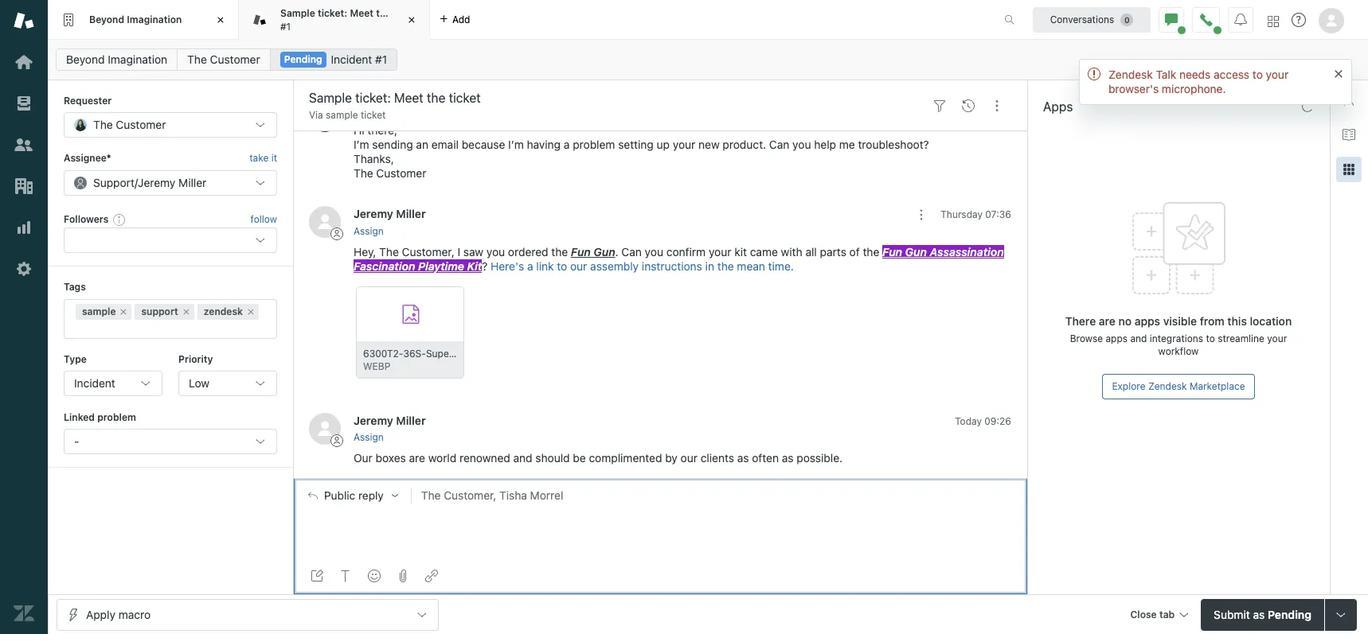 Task type: vqa. For each thing, say whether or not it's contained in the screenshot.
support's Remove icon
yes



Task type: locate. For each thing, give the bounding box(es) containing it.
remove image for zendesk
[[246, 307, 256, 317]]

of
[[850, 245, 860, 259]]

miller up fascination
[[396, 207, 426, 221]]

the down thanks,
[[354, 167, 373, 180]]

jeremy miller assign for today 09:26
[[354, 414, 426, 444]]

support
[[141, 306, 178, 317]]

0 horizontal spatial sample
[[82, 306, 116, 317]]

0 vertical spatial and
[[1131, 333, 1147, 345]]

filter image
[[934, 99, 946, 112]]

2 gun from the left
[[905, 245, 927, 259]]

assign up hey,
[[354, 225, 384, 237]]

mean
[[737, 259, 765, 273]]

apps
[[1043, 100, 1073, 114]]

linked
[[64, 412, 95, 424]]

customers image
[[14, 135, 34, 155]]

2 fun from the left
[[883, 245, 903, 259]]

#1 inside secondary element
[[375, 53, 387, 66]]

Public reply composer text field
[[301, 513, 1020, 547]]

1 vertical spatial assign button
[[354, 431, 384, 445]]

incident
[[331, 53, 372, 66], [74, 377, 115, 390]]

customer context image
[[1343, 93, 1356, 106]]

jeremy miller assign for thursday 07:36
[[354, 207, 426, 237]]

conversationlabel log
[[293, 88, 1027, 479]]

1 vertical spatial beyond
[[66, 53, 105, 66]]

displays possible ticket submission types image
[[1335, 609, 1348, 622]]

can
[[769, 138, 790, 152], [622, 245, 642, 259]]

imagination down beyond imagination tab
[[108, 53, 167, 66]]

? here's a link to our assembly instructions in the mean time.
[[482, 259, 794, 273]]

0 horizontal spatial gun
[[594, 245, 615, 259]]

marketplace
[[1190, 381, 1245, 393]]

tags
[[64, 281, 86, 293]]

1 horizontal spatial incident
[[331, 53, 372, 66]]

as left often
[[737, 452, 749, 465]]

2 horizontal spatial customer
[[376, 167, 427, 180]]

webp
[[363, 361, 391, 373]]

your right "access"
[[1266, 68, 1289, 81]]

notifications image
[[1235, 13, 1247, 26]]

0 horizontal spatial incident
[[74, 377, 115, 390]]

fun right of
[[883, 245, 903, 259]]

events image
[[962, 99, 975, 112]]

the inside hi there, i'm sending an email because i'm having a problem setting up your new product. can you help me troubleshoot? thanks, the customer
[[354, 167, 373, 180]]

problem inside hi there, i'm sending an email because i'm having a problem setting up your new product. can you help me troubleshoot? thanks, the customer
[[573, 138, 615, 152]]

as right often
[[782, 452, 794, 465]]

tisha
[[500, 489, 527, 503]]

our right by
[[681, 452, 698, 465]]

0 horizontal spatial remove image
[[119, 307, 129, 317]]

the down world
[[421, 489, 441, 503]]

1 vertical spatial #1
[[375, 53, 387, 66]]

reply
[[358, 490, 384, 503]]

0 vertical spatial beyond
[[89, 13, 124, 25]]

hey,
[[354, 245, 376, 259]]

1 vertical spatial customer
[[116, 118, 166, 132]]

and left should
[[513, 452, 533, 465]]

the down beyond imagination tab
[[187, 53, 207, 66]]

2 jeremy miller assign from the top
[[354, 414, 426, 444]]

2 assign button from the top
[[354, 431, 384, 445]]

0 vertical spatial #1
[[280, 20, 291, 32]]

avatar image for today 09:26
[[309, 413, 341, 445]]

kit
[[735, 245, 747, 259]]

jeremy miller link up hey,
[[354, 207, 426, 221]]

1 remove image from the left
[[119, 307, 129, 317]]

1 vertical spatial customer,
[[444, 489, 497, 503]]

07:36
[[986, 209, 1012, 221]]

close
[[1131, 609, 1157, 621]]

1 vertical spatial assign
[[354, 432, 384, 444]]

support / jeremy miller
[[93, 176, 207, 189]]

i'm down hi
[[354, 138, 369, 152]]

renowned
[[460, 452, 510, 465]]

are left world
[[409, 452, 425, 465]]

zendesk up browser's
[[1109, 68, 1153, 81]]

remove image left support
[[119, 307, 129, 317]]

i'm left the having
[[508, 138, 524, 152]]

close image left add "popup button"
[[404, 12, 420, 28]]

1 vertical spatial a
[[527, 259, 533, 273]]

avatar image up public
[[309, 413, 341, 445]]

to right 'link'
[[557, 259, 567, 273]]

2 avatar image from the top
[[309, 413, 341, 445]]

ticket inside sample ticket: meet the ticket #1
[[394, 7, 421, 19]]

#1 down sample ticket: meet the ticket #1
[[375, 53, 387, 66]]

1 vertical spatial to
[[557, 259, 567, 273]]

the up fascination
[[379, 245, 399, 259]]

there are no apps visible from this location browse apps and integrations to streamline your workflow
[[1066, 315, 1292, 358]]

0 vertical spatial a
[[564, 138, 570, 152]]

playtime
[[418, 259, 464, 273]]

2 horizontal spatial you
[[793, 138, 811, 152]]

and down no
[[1131, 333, 1147, 345]]

close tab
[[1131, 609, 1175, 621]]

the down the requester
[[93, 118, 113, 132]]

up
[[657, 138, 670, 152]]

1 horizontal spatial ticket
[[394, 7, 421, 19]]

assign button
[[354, 224, 384, 239], [354, 431, 384, 445]]

0 vertical spatial ticket
[[394, 7, 421, 19]]

thursday 07:36
[[941, 209, 1012, 221]]

09:26
[[985, 416, 1012, 427]]

all
[[806, 245, 817, 259]]

0 horizontal spatial to
[[557, 259, 567, 273]]

0 vertical spatial can
[[769, 138, 790, 152]]

1 horizontal spatial to
[[1206, 333, 1215, 345]]

should
[[536, 452, 570, 465]]

jeremy miller link
[[354, 207, 426, 221], [354, 414, 426, 427]]

zendesk support image
[[14, 10, 34, 31]]

Thursday 07:36 text field
[[941, 209, 1012, 221]]

pending left displays possible ticket submission types image
[[1268, 608, 1312, 622]]

0 vertical spatial to
[[1253, 68, 1263, 81]]

jeremy inside assignee* element
[[138, 176, 176, 189]]

0 horizontal spatial ticket
[[361, 109, 386, 121]]

beyond up the requester
[[66, 53, 105, 66]]

hey, the customer, i saw you ordered the fun gun . can you confirm your kit came with all parts of the
[[354, 245, 883, 259]]

submit
[[1214, 608, 1250, 622]]

webp link
[[356, 286, 465, 380]]

close image
[[213, 12, 229, 28], [404, 12, 420, 28]]

0 horizontal spatial as
[[737, 452, 749, 465]]

reporting image
[[14, 217, 34, 238]]

follow button
[[251, 213, 277, 227]]

0 vertical spatial jeremy miller assign
[[354, 207, 426, 237]]

0 horizontal spatial i'm
[[354, 138, 369, 152]]

1 horizontal spatial can
[[769, 138, 790, 152]]

type
[[64, 353, 87, 365]]

1 vertical spatial avatar image
[[309, 413, 341, 445]]

incident inside popup button
[[74, 377, 115, 390]]

beyond up beyond imagination 'link'
[[89, 13, 124, 25]]

0 horizontal spatial #1
[[280, 20, 291, 32]]

/
[[135, 176, 138, 189]]

avatar image right the follow button
[[309, 207, 341, 238]]

pending
[[284, 53, 322, 65], [1268, 608, 1312, 622]]

1 vertical spatial sample
[[82, 306, 116, 317]]

1 jeremy miller assign from the top
[[354, 207, 426, 237]]

tab
[[1160, 609, 1175, 621]]

2 vertical spatial miller
[[396, 414, 426, 427]]

close image up the customer link at top left
[[213, 12, 229, 28]]

info on adding followers image
[[113, 213, 126, 226]]

and
[[1131, 333, 1147, 345], [513, 452, 533, 465]]

0 vertical spatial imagination
[[127, 13, 182, 25]]

0 horizontal spatial and
[[513, 452, 533, 465]]

jeremy miller assign up hey,
[[354, 207, 426, 237]]

0 horizontal spatial the customer
[[93, 118, 166, 132]]

the right in
[[717, 259, 734, 273]]

assign for today 09:26
[[354, 432, 384, 444]]

#1 inside sample ticket: meet the ticket #1
[[280, 20, 291, 32]]

1 horizontal spatial are
[[1099, 315, 1116, 328]]

tab containing sample ticket: meet the ticket
[[239, 0, 430, 40]]

imagination up beyond imagination 'link'
[[127, 13, 182, 25]]

1 horizontal spatial a
[[564, 138, 570, 152]]

assign up our
[[354, 432, 384, 444]]

0 vertical spatial are
[[1099, 315, 1116, 328]]

from
[[1200, 315, 1225, 328]]

a inside hi there, i'm sending an email because i'm having a problem setting up your new product. can you help me troubleshoot? thanks, the customer
[[564, 138, 570, 152]]

pending down sample
[[284, 53, 322, 65]]

beyond
[[89, 13, 124, 25], [66, 53, 105, 66]]

jeremy miller link up boxes at the left bottom of page
[[354, 414, 426, 427]]

avatar image
[[309, 207, 341, 238], [309, 413, 341, 445]]

your right up
[[673, 138, 696, 152]]

miller up boxes at the left bottom of page
[[396, 414, 426, 427]]

additional actions image
[[915, 208, 928, 221]]

the right of
[[863, 245, 880, 259]]

0 horizontal spatial you
[[487, 245, 505, 259]]

problem down incident popup button
[[97, 412, 136, 424]]

0 horizontal spatial a
[[527, 259, 533, 273]]

customer, up playtime
[[402, 245, 455, 259]]

jeremy miller assign up boxes at the left bottom of page
[[354, 414, 426, 444]]

gun down additional actions icon
[[905, 245, 927, 259]]

assign button for thursday
[[354, 224, 384, 239]]

0 vertical spatial avatar image
[[309, 207, 341, 238]]

2 i'm from the left
[[508, 138, 524, 152]]

1 assign from the top
[[354, 225, 384, 237]]

1 horizontal spatial i'm
[[508, 138, 524, 152]]

assign button for today
[[354, 431, 384, 445]]

you up here's a link to our assembly instructions in the mean time. link
[[645, 245, 664, 259]]

help
[[814, 138, 836, 152]]

0 vertical spatial incident
[[331, 53, 372, 66]]

1 horizontal spatial fun
[[883, 245, 903, 259]]

sample down the tags
[[82, 306, 116, 317]]

fun left .
[[571, 245, 591, 259]]

Today 09:26 text field
[[955, 416, 1012, 427]]

are
[[1099, 315, 1116, 328], [409, 452, 425, 465]]

imagination
[[127, 13, 182, 25], [108, 53, 167, 66]]

get started image
[[14, 52, 34, 72]]

saw
[[463, 245, 484, 259]]

to inside zendesk talk needs access to your browser's microphone.
[[1253, 68, 1263, 81]]

priority
[[178, 353, 213, 365]]

1 vertical spatial imagination
[[108, 53, 167, 66]]

gun up assembly
[[594, 245, 615, 259]]

you up ?
[[487, 245, 505, 259]]

the
[[376, 7, 391, 19], [551, 245, 568, 259], [863, 245, 880, 259], [717, 259, 734, 273]]

jeremy miller link for thursday
[[354, 207, 426, 221]]

0 vertical spatial jeremy miller link
[[354, 207, 426, 221]]

miller for today
[[396, 414, 426, 427]]

complimented
[[589, 452, 662, 465]]

close image inside beyond imagination tab
[[213, 12, 229, 28]]

1 horizontal spatial gun
[[905, 245, 927, 259]]

via sample ticket
[[309, 109, 386, 121]]

there,
[[367, 124, 397, 137]]

assign button up our
[[354, 431, 384, 445]]

conversations button
[[1033, 7, 1151, 32]]

jeremy right the 'support'
[[138, 176, 176, 189]]

via
[[309, 109, 323, 121]]

as
[[737, 452, 749, 465], [782, 452, 794, 465], [1253, 608, 1265, 622]]

assign button up hey,
[[354, 224, 384, 239]]

2 vertical spatial to
[[1206, 333, 1215, 345]]

remove image
[[181, 307, 191, 317]]

0 vertical spatial jeremy
[[138, 176, 176, 189]]

0 vertical spatial miller
[[179, 176, 207, 189]]

#1 down sample
[[280, 20, 291, 32]]

0 vertical spatial customer,
[[402, 245, 455, 259]]

to right "access"
[[1253, 68, 1263, 81]]

incident for incident
[[74, 377, 115, 390]]

1 horizontal spatial customer
[[210, 53, 260, 66]]

apps down no
[[1106, 333, 1128, 345]]

ticket right meet
[[394, 7, 421, 19]]

1 horizontal spatial apps
[[1135, 315, 1161, 328]]

low
[[189, 377, 209, 390]]

incident button
[[64, 371, 162, 397]]

0 vertical spatial zendesk
[[1109, 68, 1153, 81]]

0 horizontal spatial pending
[[284, 53, 322, 65]]

customer, inside button
[[444, 489, 497, 503]]

2 horizontal spatial to
[[1253, 68, 1263, 81]]

can right product.
[[769, 138, 790, 152]]

zendesk down workflow
[[1148, 381, 1187, 393]]

0 vertical spatial the customer
[[187, 53, 260, 66]]

0 horizontal spatial can
[[622, 245, 642, 259]]

-
[[74, 435, 79, 449]]

0 vertical spatial beyond imagination
[[89, 13, 182, 25]]

the
[[187, 53, 207, 66], [93, 118, 113, 132], [354, 167, 373, 180], [379, 245, 399, 259], [421, 489, 441, 503]]

1 vertical spatial jeremy miller assign
[[354, 414, 426, 444]]

your up in
[[709, 245, 732, 259]]

2 assign from the top
[[354, 432, 384, 444]]

incident down sample ticket: meet the ticket #1
[[331, 53, 372, 66]]

1 vertical spatial and
[[513, 452, 533, 465]]

assignee* element
[[64, 170, 277, 196]]

add button
[[430, 0, 480, 39]]

1 vertical spatial miller
[[396, 207, 426, 221]]

a
[[564, 138, 570, 152], [527, 259, 533, 273]]

1 horizontal spatial as
[[782, 452, 794, 465]]

1 vertical spatial the customer
[[93, 118, 166, 132]]

miller for thursday
[[396, 207, 426, 221]]

beyond imagination down beyond imagination tab
[[66, 53, 167, 66]]

incident down type
[[74, 377, 115, 390]]

2 remove image from the left
[[246, 307, 256, 317]]

1 horizontal spatial pending
[[1268, 608, 1312, 622]]

to down from
[[1206, 333, 1215, 345]]

are left no
[[1099, 315, 1116, 328]]

1 fun from the left
[[571, 245, 591, 259]]

0 vertical spatial problem
[[573, 138, 615, 152]]

customer inside hi there, i'm sending an email because i'm having a problem setting up your new product. can you help me troubleshoot? thanks, the customer
[[376, 167, 427, 180]]

apps right no
[[1135, 315, 1161, 328]]

problem left setting
[[573, 138, 615, 152]]

assign for thursday 07:36
[[354, 225, 384, 237]]

0 horizontal spatial close image
[[213, 12, 229, 28]]

as right submit
[[1253, 608, 1265, 622]]

0 vertical spatial sample
[[326, 109, 358, 121]]

a right the having
[[564, 138, 570, 152]]

tab
[[239, 0, 430, 40]]

a down the ordered
[[527, 259, 533, 273]]

main element
[[0, 0, 48, 635]]

1 avatar image from the top
[[309, 207, 341, 238]]

sample up hi
[[326, 109, 358, 121]]

submit as pending
[[1214, 608, 1312, 622]]

today
[[955, 416, 982, 427]]

tabs tab list
[[48, 0, 988, 40]]

avatar image for thursday 07:36
[[309, 207, 341, 238]]

1 vertical spatial apps
[[1106, 333, 1128, 345]]

to inside there are no apps visible from this location browse apps and integrations to streamline your workflow
[[1206, 333, 1215, 345]]

1 vertical spatial jeremy
[[354, 207, 393, 221]]

to inside conversationlabel "log"
[[557, 259, 567, 273]]

visible
[[1163, 315, 1197, 328]]

format text image
[[339, 570, 352, 583]]

0 horizontal spatial are
[[409, 452, 425, 465]]

1 horizontal spatial problem
[[573, 138, 615, 152]]

jeremy up hey,
[[354, 207, 393, 221]]

0 vertical spatial customer
[[210, 53, 260, 66]]

remove image right the zendesk
[[246, 307, 256, 317]]

customer, down renowned
[[444, 489, 497, 503]]

1 jeremy miller link from the top
[[354, 207, 426, 221]]

jeremy
[[138, 176, 176, 189], [354, 207, 393, 221], [354, 414, 393, 427]]

jeremy up our
[[354, 414, 393, 427]]

1 vertical spatial are
[[409, 452, 425, 465]]

you left 'help'
[[793, 138, 811, 152]]

0 horizontal spatial our
[[570, 259, 587, 273]]

1 horizontal spatial our
[[681, 452, 698, 465]]

1 assign button from the top
[[354, 224, 384, 239]]

integrations
[[1150, 333, 1204, 345]]

1 close image from the left
[[213, 12, 229, 28]]

2 vertical spatial jeremy
[[354, 414, 393, 427]]

0 vertical spatial assign
[[354, 225, 384, 237]]

the right meet
[[376, 7, 391, 19]]

requester
[[64, 95, 112, 107]]

miller right / on the left top of page
[[179, 176, 207, 189]]

conversations
[[1050, 13, 1115, 25]]

2 jeremy miller link from the top
[[354, 414, 426, 427]]

customer,
[[402, 245, 455, 259], [444, 489, 497, 503]]

your down "location"
[[1267, 333, 1287, 345]]

2 vertical spatial customer
[[376, 167, 427, 180]]

today 09:26
[[955, 416, 1012, 427]]

can right .
[[622, 245, 642, 259]]

1 horizontal spatial the customer
[[187, 53, 260, 66]]

0 horizontal spatial fun
[[571, 245, 591, 259]]

1 vertical spatial zendesk
[[1148, 381, 1187, 393]]

ticket
[[394, 7, 421, 19], [361, 109, 386, 121]]

our right 'link'
[[570, 259, 587, 273]]

Subject field
[[306, 88, 922, 108]]

jeremy miller link for today
[[354, 414, 426, 427]]

take it button
[[249, 151, 277, 167]]

0 vertical spatial assign button
[[354, 224, 384, 239]]

this
[[1228, 315, 1247, 328]]

by
[[665, 452, 678, 465]]

get help image
[[1292, 13, 1306, 27]]

0 horizontal spatial customer
[[116, 118, 166, 132]]

incident inside secondary element
[[331, 53, 372, 66]]

1 horizontal spatial #1
[[375, 53, 387, 66]]

0 vertical spatial pending
[[284, 53, 322, 65]]

1 horizontal spatial and
[[1131, 333, 1147, 345]]

add link (cmd k) image
[[425, 570, 438, 583]]

ticket up there,
[[361, 109, 386, 121]]

apply
[[86, 608, 115, 622]]

1 horizontal spatial remove image
[[246, 307, 256, 317]]

remove image
[[119, 307, 129, 317], [246, 307, 256, 317]]

the inside sample ticket: meet the ticket #1
[[376, 7, 391, 19]]

are inside conversationlabel "log"
[[409, 452, 425, 465]]

0 horizontal spatial problem
[[97, 412, 136, 424]]

thanks,
[[354, 152, 394, 166]]

#1
[[280, 20, 291, 32], [375, 53, 387, 66]]

beyond imagination up beyond imagination 'link'
[[89, 13, 182, 25]]

1 horizontal spatial close image
[[404, 12, 420, 28]]

an
[[416, 138, 429, 152]]



Task type: describe. For each thing, give the bounding box(es) containing it.
having
[[527, 138, 561, 152]]

the customer inside secondary element
[[187, 53, 260, 66]]

1 horizontal spatial you
[[645, 245, 664, 259]]

are inside there are no apps visible from this location browse apps and integrations to streamline your workflow
[[1099, 315, 1116, 328]]

hide composer image
[[654, 473, 667, 485]]

take
[[249, 152, 269, 164]]

× button
[[1334, 63, 1344, 81]]

beyond inside 'link'
[[66, 53, 105, 66]]

talk
[[1156, 68, 1177, 81]]

often
[[752, 452, 779, 465]]

new
[[699, 138, 720, 152]]

1 vertical spatial ticket
[[361, 109, 386, 121]]

parts
[[820, 245, 847, 259]]

product.
[[723, 138, 766, 152]]

the customer, tisha morrel button
[[411, 489, 1027, 504]]

link
[[536, 259, 554, 273]]

browser's
[[1109, 82, 1159, 96]]

1 i'm from the left
[[354, 138, 369, 152]]

customer inside the customer link
[[210, 53, 260, 66]]

jeremy for thursday 07:36
[[354, 207, 393, 221]]

troubleshoot?
[[858, 138, 929, 152]]

1 vertical spatial pending
[[1268, 608, 1312, 622]]

zendesk products image
[[1268, 16, 1279, 27]]

can inside hi there, i'm sending an email because i'm having a problem setting up your new product. can you help me troubleshoot? thanks, the customer
[[769, 138, 790, 152]]

knowledge image
[[1343, 128, 1356, 141]]

and inside there are no apps visible from this location browse apps and integrations to streamline your workflow
[[1131, 333, 1147, 345]]

admin image
[[14, 259, 34, 280]]

pending inside secondary element
[[284, 53, 322, 65]]

beyond imagination tab
[[48, 0, 239, 40]]

linked problem element
[[64, 430, 277, 455]]

linked problem
[[64, 412, 136, 424]]

0 vertical spatial our
[[570, 259, 587, 273]]

our boxes are world renowned and should be complimented by our clients as often as possible.
[[354, 452, 843, 465]]

incident for incident #1
[[331, 53, 372, 66]]

me
[[839, 138, 855, 152]]

sample ticket: meet the ticket #1
[[280, 7, 421, 32]]

assignee*
[[64, 152, 111, 164]]

sample
[[280, 7, 315, 19]]

2 horizontal spatial as
[[1253, 608, 1265, 622]]

requester element
[[64, 113, 277, 138]]

boxes
[[376, 452, 406, 465]]

gun inside fun gun assassination fascination playtime kit
[[905, 245, 927, 259]]

hi there, i'm sending an email because i'm having a problem setting up your new product. can you help me troubleshoot? thanks, the customer
[[354, 124, 929, 180]]

button displays agent's chat status as online. image
[[1165, 13, 1178, 26]]

draft mode image
[[311, 570, 323, 583]]

zendesk
[[204, 306, 243, 317]]

?
[[482, 259, 488, 273]]

our
[[354, 452, 373, 465]]

fascination
[[354, 259, 415, 273]]

miller inside assignee* element
[[179, 176, 207, 189]]

customer inside requester element
[[116, 118, 166, 132]]

public reply button
[[294, 480, 411, 513]]

close tab button
[[1124, 599, 1195, 634]]

1 vertical spatial can
[[622, 245, 642, 259]]

followers element
[[64, 228, 277, 253]]

organizations image
[[14, 176, 34, 197]]

microphone.
[[1162, 82, 1226, 96]]

macro
[[118, 608, 151, 622]]

×
[[1334, 63, 1344, 81]]

explore zendesk marketplace button
[[1103, 374, 1255, 400]]

be
[[573, 452, 586, 465]]

and inside conversationlabel "log"
[[513, 452, 533, 465]]

assembly
[[590, 259, 639, 273]]

access
[[1214, 68, 1250, 81]]

low button
[[178, 371, 277, 397]]

2 close image from the left
[[404, 12, 420, 28]]

ticket:
[[318, 7, 347, 19]]

to for access
[[1253, 68, 1263, 81]]

fun inside fun gun assassination fascination playtime kit
[[883, 245, 903, 259]]

to for link
[[557, 259, 567, 273]]

secondary element
[[48, 44, 1368, 76]]

confirm
[[667, 245, 706, 259]]

1 vertical spatial problem
[[97, 412, 136, 424]]

imagination inside 'link'
[[108, 53, 167, 66]]

beyond imagination inside 'link'
[[66, 53, 167, 66]]

possible.
[[797, 452, 843, 465]]

needs
[[1180, 68, 1211, 81]]

fun gun assassination fascination playtime kit
[[354, 245, 1004, 273]]

your inside there are no apps visible from this location browse apps and integrations to streamline your workflow
[[1267, 333, 1287, 345]]

instructions
[[642, 259, 702, 273]]

the inside the customer link
[[187, 53, 207, 66]]

beyond imagination link
[[56, 49, 178, 71]]

jeremy for today 09:26
[[354, 414, 393, 427]]

morrel
[[530, 489, 563, 503]]

no
[[1119, 315, 1132, 328]]

the inside requester element
[[93, 118, 113, 132]]

email
[[432, 138, 459, 152]]

remove image for sample
[[119, 307, 129, 317]]

followers
[[64, 213, 109, 225]]

insert emojis image
[[368, 570, 381, 583]]

incident #1
[[331, 53, 387, 66]]

the inside the customer, tisha morrel button
[[421, 489, 441, 503]]

time.
[[768, 259, 794, 273]]

streamline
[[1218, 333, 1265, 345]]

browse
[[1070, 333, 1103, 345]]

follow
[[251, 213, 277, 225]]

1 horizontal spatial sample
[[326, 109, 358, 121]]

1 gun from the left
[[594, 245, 615, 259]]

customer, inside conversationlabel "log"
[[402, 245, 455, 259]]

apps image
[[1343, 163, 1356, 176]]

world
[[428, 452, 457, 465]]

beyond imagination inside tab
[[89, 13, 182, 25]]

apply macro
[[86, 608, 151, 622]]

public
[[324, 490, 355, 503]]

the customer link
[[177, 49, 271, 71]]

location
[[1250, 315, 1292, 328]]

in
[[705, 259, 714, 273]]

your inside hi there, i'm sending an email because i'm having a problem setting up your new product. can you help me troubleshoot? thanks, the customer
[[673, 138, 696, 152]]

here's
[[491, 259, 524, 273]]

there
[[1066, 315, 1096, 328]]

hi
[[354, 124, 364, 137]]

meet
[[350, 7, 374, 19]]

add attachment image
[[397, 570, 409, 583]]

zendesk inside button
[[1148, 381, 1187, 393]]

zendesk image
[[14, 604, 34, 624]]

your inside zendesk talk needs access to your browser's microphone.
[[1266, 68, 1289, 81]]

with
[[781, 245, 803, 259]]

imagination inside tab
[[127, 13, 182, 25]]

came
[[750, 245, 778, 259]]

views image
[[14, 93, 34, 114]]

because
[[462, 138, 505, 152]]

sending
[[372, 138, 413, 152]]

you inside hi there, i'm sending an email because i'm having a problem setting up your new product. can you help me troubleshoot? thanks, the customer
[[793, 138, 811, 152]]

ticket actions image
[[991, 99, 1004, 112]]

thursday
[[941, 209, 983, 221]]

zendesk inside zendesk talk needs access to your browser's microphone.
[[1109, 68, 1153, 81]]

the customer, tisha morrel
[[421, 489, 563, 503]]

workflow
[[1159, 346, 1199, 358]]

explore zendesk marketplace
[[1112, 381, 1245, 393]]

take it
[[249, 152, 277, 164]]

zendesk talk needs access to your browser's microphone.
[[1109, 68, 1289, 96]]

the customer inside requester element
[[93, 118, 166, 132]]

explore
[[1112, 381, 1146, 393]]

beyond inside tab
[[89, 13, 124, 25]]

the up 'link'
[[551, 245, 568, 259]]



